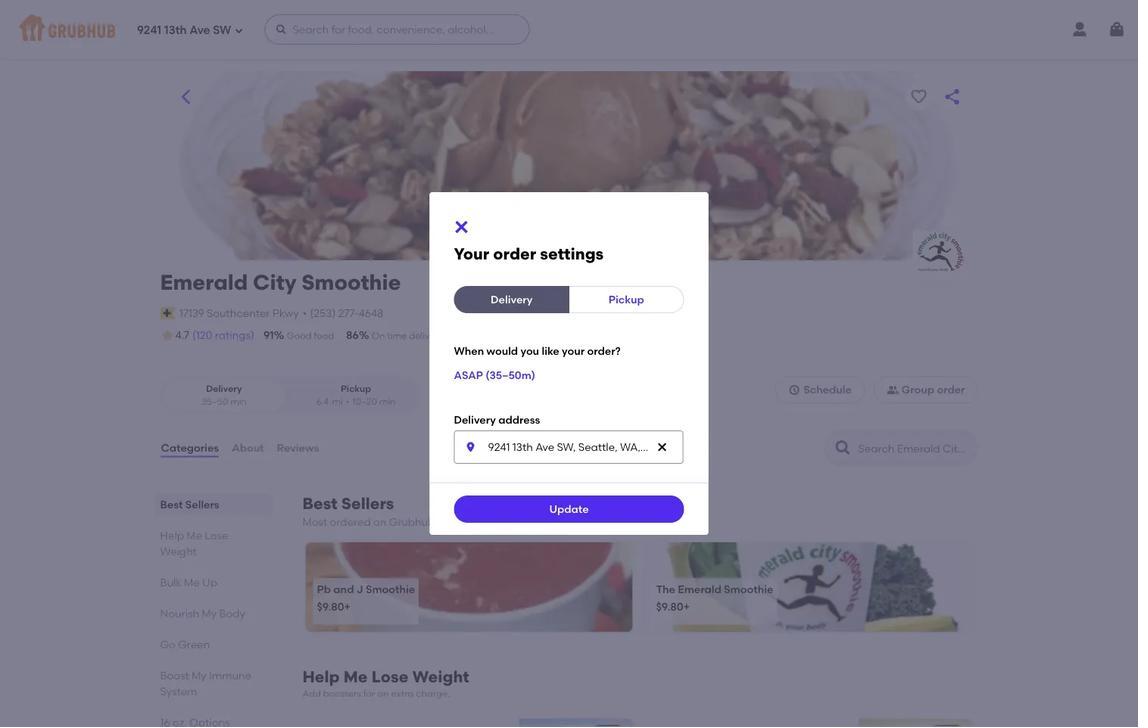 Task type: describe. For each thing, give the bounding box(es) containing it.
Search Address search field
[[454, 431, 683, 464]]

body
[[219, 607, 245, 620]]

asap (35–50m)
[[454, 369, 535, 382]]

asap
[[454, 369, 483, 382]]

help me lose weight
[[160, 529, 228, 558]]

delivery 35–50 min
[[201, 383, 247, 408]]

me for help me lose weight
[[187, 529, 202, 542]]

bulk
[[160, 576, 182, 589]]

nourish my body
[[160, 607, 245, 620]]

grubhub
[[389, 516, 435, 529]]

you
[[521, 344, 539, 357]]

17139 southcenter pkwy
[[179, 307, 299, 320]]

Search Emerald City Smoothie search field
[[857, 442, 973, 456]]

save this restaurant button
[[905, 83, 932, 111]]

categories
[[161, 442, 219, 455]]

reviews
[[277, 442, 319, 455]]

(253) 277-4648 button
[[310, 306, 383, 321]]

reviews button
[[276, 421, 320, 476]]

0 vertical spatial •
[[303, 307, 307, 320]]

group order button
[[874, 377, 978, 404]]

system
[[160, 685, 197, 698]]

boosters
[[323, 689, 361, 700]]

order for your
[[493, 245, 536, 264]]

your order settings
[[454, 245, 604, 264]]

categories button
[[160, 421, 220, 476]]

immune
[[209, 669, 251, 682]]

best for best sellers most ordered on grubhub
[[302, 495, 338, 514]]

min inside "delivery 35–50 min"
[[230, 397, 247, 408]]

update button
[[454, 496, 684, 523]]

group order
[[902, 384, 965, 396]]

add
[[302, 689, 321, 700]]

best sellers tab
[[160, 497, 266, 513]]

pickup for pickup
[[609, 293, 644, 306]]

17139 southcenter pkwy button
[[178, 305, 300, 322]]

when
[[454, 344, 484, 357]]

go green tab
[[160, 637, 266, 653]]

help me lose weight add boosters for an extra charge.
[[302, 667, 469, 700]]

go
[[160, 638, 176, 651]]

good
[[287, 331, 312, 341]]

schedule button
[[775, 377, 865, 404]]

• (253) 277-4648
[[303, 307, 383, 320]]

j
[[356, 583, 363, 596]]

277-
[[338, 307, 359, 320]]

10–20
[[352, 397, 377, 408]]

on time delivery
[[372, 331, 443, 341]]

save this restaurant image
[[910, 88, 928, 106]]

• inside pickup 6.4 mi • 10–20 min
[[346, 397, 349, 408]]

35–50
[[201, 397, 228, 408]]

6.4
[[316, 397, 329, 408]]

ave
[[189, 24, 210, 37]]

nourish
[[160, 607, 199, 620]]

pb
[[317, 583, 331, 596]]

caret left icon image
[[177, 88, 195, 106]]

the emerald smoothie $9.80 +
[[656, 583, 773, 614]]

your
[[454, 245, 489, 264]]

emerald city smoothie
[[160, 270, 401, 295]]

smoothie for emerald city smoothie
[[302, 270, 401, 295]]

ratings)
[[215, 329, 254, 342]]

pickup button
[[569, 286, 684, 313]]

boost my immune system tab
[[160, 668, 266, 700]]

group
[[902, 384, 934, 396]]

(120 ratings)
[[192, 329, 254, 342]]

$9.80 inside the emerald smoothie $9.80 +
[[656, 601, 683, 614]]

southcenter
[[207, 307, 270, 320]]

0 horizontal spatial emerald
[[160, 270, 248, 295]]

on
[[372, 331, 385, 341]]

share icon image
[[943, 88, 961, 106]]

(253)
[[310, 307, 336, 320]]

me for help me lose weight add boosters for an extra charge.
[[344, 667, 368, 687]]

bulk me up tab
[[160, 575, 266, 591]]

would
[[487, 344, 518, 357]]

about
[[232, 442, 264, 455]]

mi
[[332, 397, 343, 408]]

pickup 6.4 mi • 10–20 min
[[316, 383, 396, 408]]

most
[[302, 516, 327, 529]]

best sellers most ordered on grubhub
[[302, 495, 435, 529]]

ordered
[[330, 516, 371, 529]]

settings
[[540, 245, 604, 264]]

order?
[[587, 344, 621, 357]]

emerald city smoothie logo image
[[913, 230, 966, 283]]

boost
[[160, 669, 189, 682]]

9241 13th ave sw
[[137, 24, 231, 37]]

for
[[363, 689, 375, 700]]

delivery
[[409, 331, 443, 341]]



Task type: locate. For each thing, give the bounding box(es) containing it.
(120
[[192, 329, 212, 342]]

0 horizontal spatial $9.80
[[317, 601, 344, 614]]

an
[[377, 689, 389, 700]]

91
[[263, 329, 274, 342]]

1 horizontal spatial min
[[379, 397, 396, 408]]

my inside the boost my immune system
[[192, 669, 206, 682]]

nourish my body tab
[[160, 606, 266, 622]]

delivery address
[[454, 414, 540, 427]]

up
[[202, 576, 217, 589]]

pickup inside pickup 6.4 mi • 10–20 min
[[341, 383, 371, 394]]

delivery down the your order settings
[[491, 293, 533, 306]]

bulk me up
[[160, 576, 217, 589]]

$9.80
[[317, 601, 344, 614], [656, 601, 683, 614]]

$9.80 down the
[[656, 601, 683, 614]]

my
[[202, 607, 217, 620], [192, 669, 206, 682]]

4.7
[[175, 329, 189, 342]]

lose inside help me lose weight
[[205, 529, 228, 542]]

help
[[160, 529, 184, 542], [302, 667, 340, 687]]

0 horizontal spatial •
[[303, 307, 307, 320]]

my inside tab
[[202, 607, 217, 620]]

charge.
[[416, 689, 450, 700]]

green
[[178, 638, 210, 651]]

main navigation navigation
[[0, 0, 1138, 59]]

+
[[344, 601, 351, 614], [683, 601, 690, 614]]

weight inside help me lose weight
[[160, 545, 197, 558]]

weight for help me lose weight
[[160, 545, 197, 558]]

and
[[333, 583, 354, 596]]

sellers for best sellers
[[185, 498, 219, 511]]

boost my immune system
[[160, 669, 251, 698]]

best inside best sellers most ordered on grubhub
[[302, 495, 338, 514]]

1 horizontal spatial help
[[302, 667, 340, 687]]

2 vertical spatial delivery
[[454, 414, 496, 427]]

(35–50m)
[[486, 369, 535, 382]]

1 min from the left
[[230, 397, 247, 408]]

city
[[253, 270, 296, 295]]

1 vertical spatial me
[[184, 576, 200, 589]]

0 vertical spatial help
[[160, 529, 184, 542]]

order right your
[[493, 245, 536, 264]]

0 vertical spatial delivery
[[491, 293, 533, 306]]

$9.80 down "pb"
[[317, 601, 344, 614]]

+ inside pb and j smoothie $9.80 +
[[344, 601, 351, 614]]

1 vertical spatial my
[[192, 669, 206, 682]]

address
[[498, 414, 540, 427]]

svg image
[[1108, 20, 1126, 39], [275, 23, 287, 36], [234, 26, 243, 35], [452, 218, 471, 236], [788, 384, 800, 396], [465, 442, 477, 454], [656, 442, 668, 454]]

0 horizontal spatial +
[[344, 601, 351, 614]]

sellers up on at left bottom
[[341, 495, 394, 514]]

search icon image
[[834, 439, 852, 457]]

your
[[562, 344, 585, 357]]

1 horizontal spatial lose
[[372, 667, 408, 687]]

0 vertical spatial me
[[187, 529, 202, 542]]

1 vertical spatial •
[[346, 397, 349, 408]]

emerald
[[160, 270, 248, 295], [678, 583, 721, 596]]

0 vertical spatial weight
[[160, 545, 197, 558]]

weight up charge.
[[412, 667, 469, 687]]

pickup up order?
[[609, 293, 644, 306]]

4648
[[359, 307, 383, 320]]

energizer smoothie image
[[519, 719, 633, 728]]

min right "35–50"
[[230, 397, 247, 408]]

1 horizontal spatial weight
[[412, 667, 469, 687]]

delivery for delivery
[[491, 293, 533, 306]]

the
[[656, 583, 675, 596]]

1 vertical spatial emerald
[[678, 583, 721, 596]]

pickup up 10–20
[[341, 383, 371, 394]]

1 vertical spatial lose
[[372, 667, 408, 687]]

help for help me lose weight
[[160, 529, 184, 542]]

1 horizontal spatial order
[[937, 384, 965, 396]]

food
[[314, 331, 334, 341]]

1 vertical spatial pickup
[[341, 383, 371, 394]]

delivery for delivery 35–50 min
[[206, 383, 242, 394]]

lose down best sellers tab
[[205, 529, 228, 542]]

me inside help me lose weight
[[187, 529, 202, 542]]

1 horizontal spatial pickup
[[609, 293, 644, 306]]

1 + from the left
[[344, 601, 351, 614]]

smoothie inside pb and j smoothie $9.80 +
[[366, 583, 415, 596]]

0 horizontal spatial help
[[160, 529, 184, 542]]

star icon image
[[160, 328, 175, 343]]

help inside help me lose weight add boosters for an extra charge.
[[302, 667, 340, 687]]

emerald up 17139
[[160, 270, 248, 295]]

tab
[[160, 715, 266, 728]]

sw
[[213, 24, 231, 37]]

option group containing delivery 35–50 min
[[160, 377, 420, 415]]

• right mi
[[346, 397, 349, 408]]

me down best sellers
[[187, 529, 202, 542]]

me
[[187, 529, 202, 542], [184, 576, 200, 589], [344, 667, 368, 687]]

best up most
[[302, 495, 338, 514]]

my left body
[[202, 607, 217, 620]]

0 horizontal spatial weight
[[160, 545, 197, 558]]

1 horizontal spatial emerald
[[678, 583, 721, 596]]

like
[[542, 344, 559, 357]]

0 horizontal spatial lose
[[205, 529, 228, 542]]

best up help me lose weight
[[160, 498, 183, 511]]

me inside help me lose weight add boosters for an extra charge.
[[344, 667, 368, 687]]

0 vertical spatial order
[[493, 245, 536, 264]]

pickup for pickup 6.4 mi • 10–20 min
[[341, 383, 371, 394]]

when would you like your order?
[[454, 344, 621, 357]]

weight up bulk
[[160, 545, 197, 558]]

order
[[493, 245, 536, 264], [937, 384, 965, 396]]

about button
[[231, 421, 265, 476]]

extra
[[391, 689, 414, 700]]

pickup inside button
[[609, 293, 644, 306]]

lose
[[205, 529, 228, 542], [372, 667, 408, 687]]

pb and j smoothie $9.80 +
[[317, 583, 415, 614]]

lose for help me lose weight add boosters for an extra charge.
[[372, 667, 408, 687]]

• left (253)
[[303, 307, 307, 320]]

delivery inside button
[[491, 293, 533, 306]]

2 + from the left
[[683, 601, 690, 614]]

lose up an
[[372, 667, 408, 687]]

0 vertical spatial emerald
[[160, 270, 248, 295]]

delivery
[[491, 293, 533, 306], [206, 383, 242, 394], [454, 414, 496, 427]]

1 horizontal spatial $9.80
[[656, 601, 683, 614]]

best sellers
[[160, 498, 219, 511]]

me left up
[[184, 576, 200, 589]]

emerald right the
[[678, 583, 721, 596]]

me for bulk me up
[[184, 576, 200, 589]]

help up add
[[302, 667, 340, 687]]

sellers inside tab
[[185, 498, 219, 511]]

update
[[549, 503, 589, 516]]

0 horizontal spatial pickup
[[341, 383, 371, 394]]

option group
[[160, 377, 420, 415]]

min inside pickup 6.4 mi • 10–20 min
[[379, 397, 396, 408]]

1 vertical spatial weight
[[412, 667, 469, 687]]

0 horizontal spatial min
[[230, 397, 247, 408]]

0 vertical spatial my
[[202, 607, 217, 620]]

0 horizontal spatial order
[[493, 245, 536, 264]]

fruity supreme smoothie image
[[858, 719, 972, 728]]

best inside best sellers tab
[[160, 498, 183, 511]]

0 vertical spatial lose
[[205, 529, 228, 542]]

weight for help me lose weight add boosters for an extra charge.
[[412, 667, 469, 687]]

sellers inside best sellers most ordered on grubhub
[[341, 495, 394, 514]]

people icon image
[[887, 384, 899, 396]]

sellers up help me lose weight
[[185, 498, 219, 511]]

smoothie for the emerald smoothie $9.80 +
[[724, 583, 773, 596]]

smoothie inside the emerald smoothie $9.80 +
[[724, 583, 773, 596]]

1 vertical spatial order
[[937, 384, 965, 396]]

best for best sellers
[[160, 498, 183, 511]]

go green
[[160, 638, 210, 651]]

0 horizontal spatial best
[[160, 498, 183, 511]]

min right 10–20
[[379, 397, 396, 408]]

weight inside help me lose weight add boosters for an extra charge.
[[412, 667, 469, 687]]

sellers for best sellers most ordered on grubhub
[[341, 495, 394, 514]]

best
[[302, 495, 338, 514], [160, 498, 183, 511]]

my for nourish
[[202, 607, 217, 620]]

my right boost
[[192, 669, 206, 682]]

0 vertical spatial pickup
[[609, 293, 644, 306]]

1 horizontal spatial best
[[302, 495, 338, 514]]

lose for help me lose weight
[[205, 529, 228, 542]]

delivery button
[[454, 286, 569, 313]]

time
[[387, 331, 407, 341]]

delivery up "35–50"
[[206, 383, 242, 394]]

good food
[[287, 331, 334, 341]]

2 $9.80 from the left
[[656, 601, 683, 614]]

help me lose weight tab
[[160, 528, 266, 560]]

86
[[346, 329, 359, 342]]

delivery for delivery address
[[454, 414, 496, 427]]

1 horizontal spatial sellers
[[341, 495, 394, 514]]

delivery left address
[[454, 414, 496, 427]]

0 horizontal spatial sellers
[[185, 498, 219, 511]]

subscription pass image
[[160, 307, 175, 319]]

1 vertical spatial delivery
[[206, 383, 242, 394]]

min
[[230, 397, 247, 408], [379, 397, 396, 408]]

help for help me lose weight add boosters for an extra charge.
[[302, 667, 340, 687]]

1 horizontal spatial +
[[683, 601, 690, 614]]

+ inside the emerald smoothie $9.80 +
[[683, 601, 690, 614]]

order right group
[[937, 384, 965, 396]]

on
[[373, 516, 386, 529]]

$9.80 inside pb and j smoothie $9.80 +
[[317, 601, 344, 614]]

delivery inside "delivery 35–50 min"
[[206, 383, 242, 394]]

weight
[[160, 545, 197, 558], [412, 667, 469, 687]]

help inside help me lose weight
[[160, 529, 184, 542]]

me up the boosters
[[344, 667, 368, 687]]

emerald inside the emerald smoothie $9.80 +
[[678, 583, 721, 596]]

my for boost
[[192, 669, 206, 682]]

1 $9.80 from the left
[[317, 601, 344, 614]]

9241
[[137, 24, 161, 37]]

asap (35–50m) button
[[454, 362, 535, 389]]

lose inside help me lose weight add boosters for an extra charge.
[[372, 667, 408, 687]]

pkwy
[[272, 307, 299, 320]]

schedule
[[804, 384, 852, 396]]

sellers
[[341, 495, 394, 514], [185, 498, 219, 511]]

svg image inside "schedule" button
[[788, 384, 800, 396]]

order inside button
[[937, 384, 965, 396]]

order for group
[[937, 384, 965, 396]]

help down best sellers
[[160, 529, 184, 542]]

1 horizontal spatial •
[[346, 397, 349, 408]]

2 vertical spatial me
[[344, 667, 368, 687]]

13th
[[164, 24, 187, 37]]

1 vertical spatial help
[[302, 667, 340, 687]]

2 min from the left
[[379, 397, 396, 408]]

17139
[[179, 307, 204, 320]]



Task type: vqa. For each thing, say whether or not it's contained in the screenshot.
Dunkin' logo
no



